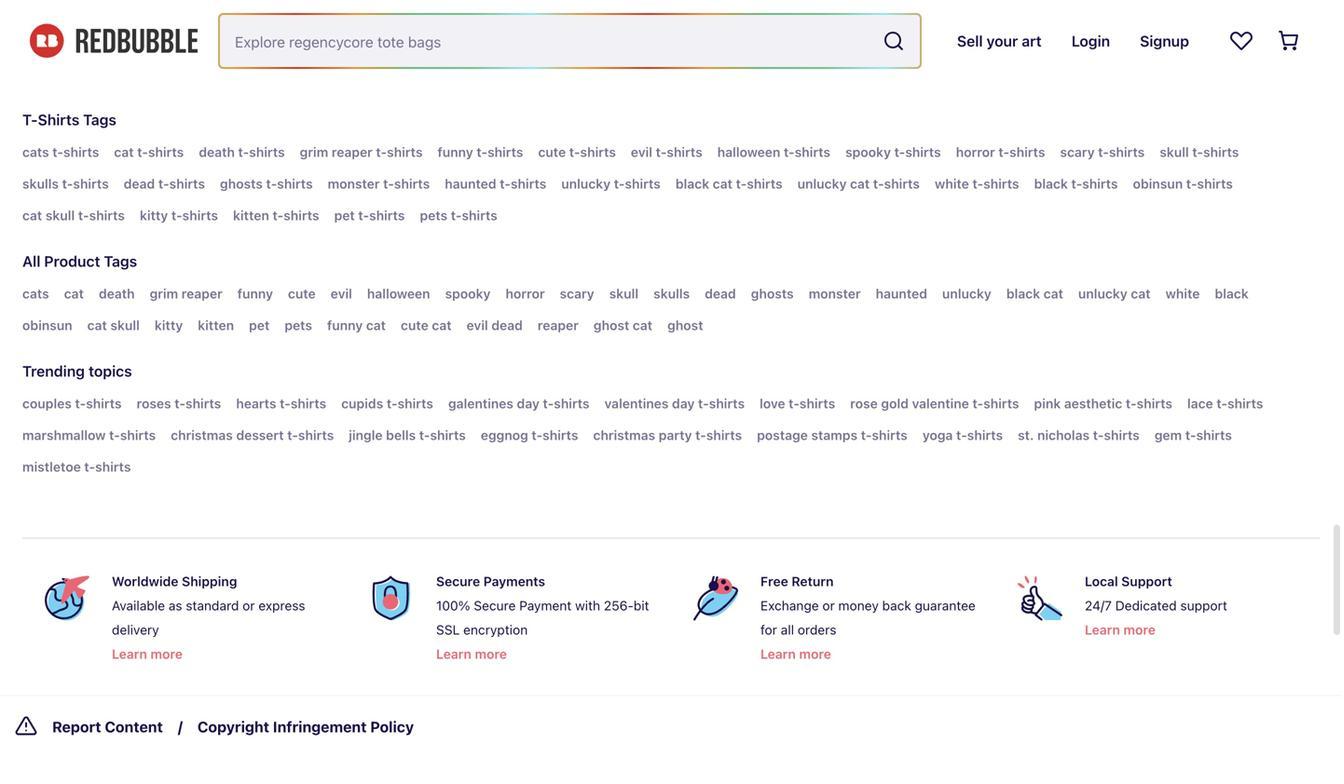 Task type: vqa. For each thing, say whether or not it's contained in the screenshot.
Love T-Shirts on the bottom of page
yes



Task type: describe. For each thing, give the bounding box(es) containing it.
evil for evil t-shirts
[[631, 144, 653, 160]]

pink
[[1034, 396, 1061, 412]]

free
[[761, 574, 788, 590]]

yoga  t-shirts link
[[923, 425, 1003, 447]]

pets for pets t-shirts
[[420, 208, 448, 223]]

shirts inside the "scary t-shirts" link
[[1109, 144, 1145, 160]]

unlucky t-shirts
[[561, 176, 661, 192]]

t-shirts link
[[22, 111, 79, 129]]

bells
[[386, 428, 416, 443]]

product
[[44, 253, 100, 270]]

postage
[[757, 428, 808, 443]]

dead for dead t-shirts
[[124, 176, 155, 192]]

haunted for haunted t-shirts
[[445, 176, 497, 192]]

ghosts link
[[751, 283, 794, 305]]

marshmallow t-shirts
[[22, 428, 156, 443]]

kitten t-shirts
[[233, 208, 319, 223]]

infringement
[[273, 719, 367, 736]]

scary t-shirts link
[[1060, 141, 1145, 164]]

ghost for ghost
[[668, 318, 703, 333]]

pets t-shirts
[[420, 208, 498, 223]]

cupids
[[341, 396, 383, 412]]

cats for cats t-shirts
[[22, 144, 49, 160]]

spooky for spooky
[[445, 286, 491, 302]]

back
[[882, 598, 912, 614]]

white for white t-shirts
[[935, 176, 969, 192]]

death t-shirts
[[199, 144, 285, 160]]

pink aesthetic t-shirts
[[1034, 396, 1173, 412]]

ssl
[[436, 623, 460, 638]]

dead t-shirts link
[[124, 173, 205, 195]]

tags for t-shirts tags
[[83, 111, 116, 129]]

halloween t-shirts link
[[718, 141, 831, 164]]

2 vertical spatial dead
[[492, 318, 523, 333]]

evil dead
[[467, 318, 523, 333]]

cupids t-shirts link
[[341, 393, 433, 415]]

shirts inside horror t-shirts link
[[1010, 144, 1045, 160]]

cat down death link at the top left
[[87, 318, 107, 333]]

skulls link
[[654, 283, 690, 305]]

kitty for kitty t-shirts
[[140, 208, 168, 223]]

black cat t-shirts link
[[676, 173, 783, 195]]

free return image
[[694, 577, 738, 621]]

worldwide shipping element
[[37, 569, 332, 666]]

black link
[[1215, 283, 1249, 305]]

jingle bells t-shirts link
[[349, 425, 466, 447]]

black for black cat t-shirts
[[676, 176, 710, 192]]

shirts inside skull t-shirts link
[[1204, 144, 1239, 160]]

report
[[52, 719, 101, 736]]

postage stamps t-shirts link
[[757, 425, 908, 447]]

learn more link for worldwide shipping available as standard or express delivery learn more
[[112, 644, 183, 666]]

cat down halloween link
[[366, 318, 386, 333]]

worldwide shipping image
[[45, 577, 89, 621]]

grim for grim reaper
[[150, 286, 178, 302]]

learn more link for secure payments 100% secure payment with 256-bit ssl encryption learn more
[[436, 644, 507, 666]]

rose gold valentine t-shirts
[[850, 396, 1019, 412]]

shirts inside the white t-shirts link
[[984, 176, 1019, 192]]

death for death t-shirts
[[199, 144, 235, 160]]

reaper for grim reaper t-shirts
[[332, 144, 373, 160]]

shirts inside couples t-shirts link
[[86, 396, 122, 412]]

local support 24/7 dedicated support learn more
[[1085, 574, 1228, 638]]

skulls for skulls t-shirts
[[22, 176, 59, 192]]

monster t-shirts
[[328, 176, 430, 192]]

unlucky link
[[942, 283, 992, 305]]

shirts inside cute t-shirts link
[[580, 144, 616, 160]]

lace
[[1188, 396, 1214, 412]]

black for black cat
[[1007, 286, 1041, 302]]

scary link
[[560, 283, 594, 305]]

skulls for skulls
[[654, 286, 690, 302]]

cat left white link
[[1131, 286, 1151, 302]]

cute for cute cat
[[401, 318, 429, 333]]

funny t-shirts
[[438, 144, 523, 160]]

galentines
[[448, 396, 514, 412]]

rose
[[850, 396, 878, 412]]

christmas dessert t-shirts
[[171, 428, 334, 443]]

hearts
[[236, 396, 276, 412]]

t- inside 'link'
[[956, 428, 967, 443]]

eggnog t-shirts link
[[481, 425, 578, 447]]

horror t-shirts
[[956, 144, 1045, 160]]

black for black t-shirts
[[1034, 176, 1068, 192]]

obinsun for obinsun t-shirts
[[1133, 176, 1183, 192]]

copyright infringement policy link
[[198, 712, 414, 743]]

t-
[[22, 111, 38, 129]]

white t-shirts link
[[935, 173, 1019, 195]]

black cat t-shirts
[[676, 176, 783, 192]]

couples t-shirts
[[22, 396, 122, 412]]

shirts inside ghosts t-shirts link
[[277, 176, 313, 192]]

grim for grim reaper t-shirts
[[300, 144, 328, 160]]

shirts inside valentines day t-shirts link
[[709, 396, 745, 412]]

halloween for halloween
[[367, 286, 430, 302]]

return
[[792, 574, 834, 590]]

horror for horror
[[506, 286, 545, 302]]

kitty t-shirts link
[[140, 205, 218, 227]]

orders
[[798, 623, 837, 638]]

learn inside free return exchange or money back guarantee for all orders learn more
[[761, 647, 796, 662]]

stamps
[[811, 428, 858, 443]]

skulls t-shirts
[[22, 176, 109, 192]]

2 vertical spatial reaper
[[538, 318, 579, 333]]

ghosts t-shirts
[[220, 176, 313, 192]]

shirts inside the kitty t-shirts "link"
[[182, 208, 218, 223]]

shirts inside evil t-shirts link
[[667, 144, 703, 160]]

evil t-shirts
[[631, 144, 703, 160]]

mistletoe t-shirts
[[22, 460, 131, 475]]

pets for pets
[[285, 318, 312, 333]]

gem t-shirts link
[[1155, 425, 1232, 447]]

cute cat
[[401, 318, 452, 333]]

horror for horror t-shirts
[[956, 144, 995, 160]]

shirts inside haunted t-shirts link
[[511, 176, 547, 192]]

shirts inside lace t-shirts link
[[1228, 396, 1264, 412]]

0 vertical spatial secure
[[436, 574, 480, 590]]

ghost cat
[[594, 318, 653, 333]]

cat left 'unlucky cat'
[[1044, 286, 1064, 302]]

cat link
[[64, 283, 84, 305]]

valentine
[[912, 396, 969, 412]]

shirts inside cats t-shirts "link"
[[63, 144, 99, 160]]

shirts inside pink aesthetic t-shirts link
[[1137, 396, 1173, 412]]

kitten for kitten
[[198, 318, 234, 333]]

scary for scary t-shirts
[[1060, 144, 1095, 160]]

haunted t-shirts link
[[445, 173, 547, 195]]

shirts inside cat t-shirts link
[[148, 144, 184, 160]]

local support image
[[1018, 577, 1063, 621]]

cats t-shirts link
[[22, 141, 99, 164]]

black cat link
[[1007, 283, 1064, 305]]

shirts inside the obinsun t-shirts link
[[1197, 176, 1233, 192]]

skull up "obinsun t-shirts"
[[1160, 144, 1189, 160]]

monster link
[[809, 283, 861, 305]]

evil t-shirts link
[[631, 141, 703, 164]]

ghost link
[[668, 315, 703, 337]]

more inside worldwide shipping available as standard or express delivery learn more
[[151, 647, 183, 662]]

funny cat
[[327, 318, 386, 333]]

policy
[[370, 719, 414, 736]]

cat down skulls t-shirts link
[[22, 208, 42, 223]]

shirts inside postage stamps t-shirts link
[[872, 428, 908, 443]]

pet for pet
[[249, 318, 270, 333]]

learn inside local support 24/7 dedicated support learn more
[[1085, 623, 1120, 638]]

delivery
[[112, 623, 159, 638]]

worldwide
[[112, 574, 178, 590]]

payment
[[519, 598, 572, 614]]

shirts inside the black t-shirts link
[[1083, 176, 1118, 192]]

st. nicholas t-shirts
[[1018, 428, 1140, 443]]

evil for evil
[[331, 286, 352, 302]]

dead t-shirts
[[124, 176, 205, 192]]

support
[[1181, 598, 1228, 614]]

skull link
[[609, 283, 639, 305]]

unlucky for unlucky cat t-shirts
[[798, 176, 847, 192]]

shirts inside 'christmas party t-shirts' link
[[706, 428, 742, 443]]

topics
[[89, 363, 132, 380]]

trending topics
[[22, 363, 132, 380]]

more inside secure payments 100% secure payment with 256-bit ssl encryption learn more
[[475, 647, 507, 662]]

unlucky for unlucky t-shirts
[[561, 176, 611, 192]]

funny link
[[237, 283, 273, 305]]

christmas for christmas dessert t-shirts
[[171, 428, 233, 443]]



Task type: locate. For each thing, give the bounding box(es) containing it.
halloween up black cat t-shirts
[[718, 144, 781, 160]]

kitten for kitten t-shirts
[[233, 208, 269, 223]]

kitty inside "link"
[[140, 208, 168, 223]]

unlucky down halloween t-shirts link
[[798, 176, 847, 192]]

free return element
[[686, 569, 981, 666]]

spooky up unlucky cat t-shirts
[[846, 144, 891, 160]]

1 vertical spatial cute
[[288, 286, 316, 302]]

0 horizontal spatial dead
[[124, 176, 155, 192]]

roses t-shirts
[[137, 396, 221, 412]]

funny for funny t-shirts
[[438, 144, 473, 160]]

1 vertical spatial scary
[[560, 286, 594, 302]]

1 cats from the top
[[22, 144, 49, 160]]

0 vertical spatial tags
[[83, 111, 116, 129]]

shirts inside monster t-shirts link
[[394, 176, 430, 192]]

1 vertical spatial secure
[[474, 598, 516, 614]]

death up the ghosts t-shirts
[[199, 144, 235, 160]]

shirts inside "rose gold valentine t-shirts" link
[[984, 396, 1019, 412]]

learn down all
[[761, 647, 796, 662]]

unlucky
[[561, 176, 611, 192], [798, 176, 847, 192], [942, 286, 992, 302], [1079, 286, 1128, 302]]

grim reaper
[[150, 286, 223, 302]]

1 vertical spatial monster
[[809, 286, 861, 302]]

reaper down scary link
[[538, 318, 579, 333]]

cute link
[[288, 283, 316, 305]]

1 vertical spatial ghosts
[[751, 286, 794, 302]]

roses t-shirts link
[[137, 393, 221, 415]]

0 vertical spatial ghosts
[[220, 176, 263, 192]]

haunted t-shirts
[[445, 176, 547, 192]]

shirts inside funny t-shirts link
[[488, 144, 523, 160]]

1 horizontal spatial monster
[[809, 286, 861, 302]]

cat down spooky link
[[432, 318, 452, 333]]

0 horizontal spatial haunted
[[445, 176, 497, 192]]

pets link
[[285, 315, 312, 337]]

pets down cute link
[[285, 318, 312, 333]]

learn more link inside secure payments element
[[436, 644, 507, 666]]

shirts inside yoga  t-shirts 'link'
[[967, 428, 1003, 443]]

learn more link down all
[[761, 644, 832, 666]]

shirts inside jingle bells t-shirts link
[[430, 428, 466, 443]]

0 vertical spatial grim
[[300, 144, 328, 160]]

local
[[1085, 574, 1118, 590]]

1 horizontal spatial christmas
[[593, 428, 656, 443]]

cute for cute t-shirts
[[538, 144, 566, 160]]

0 horizontal spatial ghosts
[[220, 176, 263, 192]]

pet for pet t-shirts
[[334, 208, 355, 223]]

shirts inside the gem t-shirts link
[[1197, 428, 1232, 443]]

ghosts right dead 'link'
[[751, 286, 794, 302]]

learn down ssl
[[436, 647, 472, 662]]

0 vertical spatial dead
[[124, 176, 155, 192]]

secure payments image
[[369, 577, 414, 621]]

cat down spooky t-shirts link
[[850, 176, 870, 192]]

1 ghost from the left
[[594, 318, 630, 333]]

free return exchange or money back guarantee for all orders learn more
[[761, 574, 976, 662]]

1 horizontal spatial ghosts
[[751, 286, 794, 302]]

worldwide shipping available as standard or express delivery learn more
[[112, 574, 305, 662]]

ghost inside "link"
[[594, 318, 630, 333]]

halloween link
[[367, 283, 430, 305]]

halloween t-shirts
[[718, 144, 831, 160]]

1 vertical spatial obinsun
[[22, 318, 72, 333]]

death up cat skull at the left top of page
[[99, 286, 135, 302]]

shirts inside pet t-shirts link
[[369, 208, 405, 223]]

ghost down skulls link
[[668, 318, 703, 333]]

trust signals element
[[22, 554, 1320, 681]]

ghost down skull link
[[594, 318, 630, 333]]

spooky t-shirts link
[[846, 141, 941, 164]]

secure
[[436, 574, 480, 590], [474, 598, 516, 614]]

haunted left unlucky link
[[876, 286, 928, 302]]

0 vertical spatial skulls
[[22, 176, 59, 192]]

1 horizontal spatial evil
[[467, 318, 488, 333]]

1 horizontal spatial cute
[[401, 318, 429, 333]]

1 christmas from the left
[[171, 428, 233, 443]]

0 vertical spatial monster
[[328, 176, 380, 192]]

0 vertical spatial cute
[[538, 144, 566, 160]]

funny t-shirts link
[[438, 141, 523, 164]]

black t-shirts link
[[1034, 173, 1118, 195]]

lace t-shirts link
[[1188, 393, 1264, 415]]

0 vertical spatial kitty
[[140, 208, 168, 223]]

haunted link
[[876, 283, 928, 305]]

more down dedicated
[[1124, 623, 1156, 638]]

spooky for spooky t-shirts
[[846, 144, 891, 160]]

shirts inside hearts t-shirts link
[[291, 396, 326, 412]]

kitty down dead t-shirts link
[[140, 208, 168, 223]]

2 horizontal spatial dead
[[705, 286, 736, 302]]

shirts inside mistletoe t-shirts link
[[95, 460, 131, 475]]

mistletoe t-shirts link
[[22, 456, 131, 479]]

0 horizontal spatial death
[[99, 286, 135, 302]]

0 horizontal spatial obinsun
[[22, 318, 72, 333]]

1 horizontal spatial ghost
[[668, 318, 703, 333]]

eggnog
[[481, 428, 528, 443]]

shirts inside christmas dessert t-shirts link
[[298, 428, 334, 443]]

shirts inside pets t-shirts link
[[462, 208, 498, 223]]

white down horror t-shirts link
[[935, 176, 969, 192]]

mistletoe
[[22, 460, 81, 475]]

0 horizontal spatial grim
[[150, 286, 178, 302]]

ghosts for ghosts
[[751, 286, 794, 302]]

cat skull
[[87, 318, 140, 333]]

cat down halloween t-shirts link
[[713, 176, 733, 192]]

as
[[169, 598, 182, 614]]

shirts inside "kitten t-shirts" link
[[284, 208, 319, 223]]

black cat
[[1007, 286, 1064, 302]]

learn down 24/7
[[1085, 623, 1120, 638]]

shirts inside the roses t-shirts link
[[185, 396, 221, 412]]

0 vertical spatial pets
[[420, 208, 448, 223]]

more inside free return exchange or money back guarantee for all orders learn more
[[799, 647, 832, 662]]

dead down horror link
[[492, 318, 523, 333]]

100%
[[436, 598, 470, 614]]

tags right the shirts
[[83, 111, 116, 129]]

tags up death link at the top left
[[104, 253, 137, 270]]

gem
[[1155, 428, 1182, 443]]

obinsun down skull t-shirts link
[[1133, 176, 1183, 192]]

dead right skulls link
[[705, 286, 736, 302]]

learn more link inside free return element
[[761, 644, 832, 666]]

day for galentines
[[517, 396, 540, 412]]

death t-shirts link
[[199, 141, 285, 164]]

None field
[[220, 15, 920, 67]]

redbubble logo image
[[30, 24, 198, 58]]

1 horizontal spatial obinsun
[[1133, 176, 1183, 192]]

obinsun for obinsun
[[22, 318, 72, 333]]

1 horizontal spatial spooky
[[846, 144, 891, 160]]

report content link
[[52, 712, 183, 743]]

skull t-shirts link
[[1160, 141, 1239, 164]]

dead for dead
[[705, 286, 736, 302]]

evil dead link
[[467, 315, 523, 337]]

death link
[[99, 283, 135, 305]]

white left black link
[[1166, 286, 1200, 302]]

shirts inside skulls t-shirts link
[[73, 176, 109, 192]]

1 horizontal spatial haunted
[[876, 286, 928, 302]]

shirts inside grim reaper t-shirts link
[[387, 144, 423, 160]]

funny for funny
[[237, 286, 273, 302]]

monster right ghosts link
[[809, 286, 861, 302]]

or up orders
[[823, 598, 835, 614]]

day up eggnog t-shirts
[[517, 396, 540, 412]]

scary up reaper link
[[560, 286, 594, 302]]

1 horizontal spatial pets
[[420, 208, 448, 223]]

2 horizontal spatial cute
[[538, 144, 566, 160]]

grim up the kitty link
[[150, 286, 178, 302]]

money
[[839, 598, 879, 614]]

content
[[105, 719, 163, 736]]

christmas party t-shirts link
[[593, 425, 742, 447]]

shirts inside marshmallow t-shirts link
[[120, 428, 156, 443]]

valentines
[[605, 396, 669, 412]]

1 horizontal spatial horror
[[956, 144, 995, 160]]

kitty down grim reaper link
[[155, 318, 183, 333]]

ghost for ghost cat
[[594, 318, 630, 333]]

skull down death link at the top left
[[110, 318, 140, 333]]

1 vertical spatial kitten
[[198, 318, 234, 333]]

couples t-shirts link
[[22, 393, 122, 415]]

monster down grim reaper t-shirts link
[[328, 176, 380, 192]]

1 vertical spatial cats
[[22, 286, 49, 302]]

grim up the ghosts t-shirts
[[300, 144, 328, 160]]

horror link
[[506, 283, 545, 305]]

christmas down the valentines
[[593, 428, 656, 443]]

2 christmas from the left
[[593, 428, 656, 443]]

unlucky cat
[[1079, 286, 1151, 302]]

ghosts down the death t-shirts link
[[220, 176, 263, 192]]

2 cats from the top
[[22, 286, 49, 302]]

copyright infringement policy
[[198, 719, 414, 736]]

day up party
[[672, 396, 695, 412]]

shirts inside unlucky t-shirts link
[[625, 176, 661, 192]]

or inside worldwide shipping available as standard or express delivery learn more
[[243, 598, 255, 614]]

0 horizontal spatial or
[[243, 598, 255, 614]]

24/7
[[1085, 598, 1112, 614]]

marshmallow
[[22, 428, 106, 443]]

spooky t-shirts
[[846, 144, 941, 160]]

unlucky for unlucky
[[942, 286, 992, 302]]

christmas party t-shirts
[[593, 428, 742, 443]]

shirts inside galentines day t-shirts link
[[554, 396, 590, 412]]

reaper up kitten link
[[182, 286, 223, 302]]

evil down spooky link
[[467, 318, 488, 333]]

shirts inside black cat t-shirts link
[[747, 176, 783, 192]]

1 horizontal spatial reaper
[[332, 144, 373, 160]]

cats
[[22, 144, 49, 160], [22, 286, 49, 302]]

christmas for christmas party t-shirts
[[593, 428, 656, 443]]

ghosts for ghosts t-shirts
[[220, 176, 263, 192]]

learn more link down ssl
[[436, 644, 507, 666]]

christmas down the roses t-shirts link
[[171, 428, 233, 443]]

halloween for halloween t-shirts
[[718, 144, 781, 160]]

pet down monster t-shirts link
[[334, 208, 355, 223]]

dead down cat t-shirts link
[[124, 176, 155, 192]]

funny up haunted t-shirts
[[438, 144, 473, 160]]

0 horizontal spatial cute
[[288, 286, 316, 302]]

cute down halloween link
[[401, 318, 429, 333]]

evil link
[[331, 283, 352, 305]]

unlucky cat link
[[1079, 283, 1151, 305]]

0 vertical spatial scary
[[1060, 144, 1095, 160]]

0 vertical spatial haunted
[[445, 176, 497, 192]]

cats for cats
[[22, 286, 49, 302]]

0 horizontal spatial reaper
[[182, 286, 223, 302]]

shirts inside the love t-shirts link
[[800, 396, 836, 412]]

cat down product
[[64, 286, 84, 302]]

1 vertical spatial funny
[[237, 286, 273, 302]]

1 or from the left
[[243, 598, 255, 614]]

kitten down grim reaper link
[[198, 318, 234, 333]]

obinsun down the cats link at the top of page
[[22, 318, 72, 333]]

0 horizontal spatial christmas
[[171, 428, 233, 443]]

0 horizontal spatial pet
[[249, 318, 270, 333]]

trending
[[22, 363, 85, 380]]

pet down funny link
[[249, 318, 270, 333]]

funny cat link
[[327, 315, 386, 337]]

secure up 'encryption'
[[474, 598, 516, 614]]

monster for monster
[[809, 286, 861, 302]]

2 ghost from the left
[[668, 318, 703, 333]]

0 vertical spatial kitten
[[233, 208, 269, 223]]

more down orders
[[799, 647, 832, 662]]

1 horizontal spatial halloween
[[718, 144, 781, 160]]

learn inside worldwide shipping available as standard or express delivery learn more
[[112, 647, 147, 662]]

1 vertical spatial tags
[[104, 253, 137, 270]]

learn down delivery
[[112, 647, 147, 662]]

1 vertical spatial horror
[[506, 286, 545, 302]]

skull down skulls t-shirts link
[[45, 208, 75, 223]]

pets t-shirts link
[[420, 205, 498, 227]]

1 vertical spatial pet
[[249, 318, 270, 333]]

spooky up evil dead
[[445, 286, 491, 302]]

Search term search field
[[220, 15, 875, 67]]

1 vertical spatial pets
[[285, 318, 312, 333]]

0 horizontal spatial horror
[[506, 286, 545, 302]]

horror up evil dead
[[506, 286, 545, 302]]

more inside local support 24/7 dedicated support learn more
[[1124, 623, 1156, 638]]

party
[[659, 428, 692, 443]]

scary t-shirts
[[1060, 144, 1145, 160]]

unlucky down cute t-shirts link
[[561, 176, 611, 192]]

1 vertical spatial kitty
[[155, 318, 183, 333]]

skull up ghost cat
[[609, 286, 639, 302]]

payments
[[484, 574, 545, 590]]

kitten
[[233, 208, 269, 223], [198, 318, 234, 333]]

learn more link for local support 24/7 dedicated support learn more
[[1085, 619, 1156, 642]]

1 horizontal spatial white
[[1166, 286, 1200, 302]]

kitty link
[[155, 315, 183, 337]]

nicholas
[[1038, 428, 1090, 443]]

white for white
[[1166, 286, 1200, 302]]

1 vertical spatial halloween
[[367, 286, 430, 302]]

secure payments element
[[362, 569, 656, 666]]

0 vertical spatial obinsun
[[1133, 176, 1183, 192]]

1 horizontal spatial or
[[823, 598, 835, 614]]

ghost cat link
[[594, 315, 653, 337]]

obinsun t-shirts
[[1133, 176, 1233, 192]]

0 horizontal spatial evil
[[331, 286, 352, 302]]

unlucky right black cat
[[1079, 286, 1128, 302]]

evil up funny cat
[[331, 286, 352, 302]]

local support element
[[1011, 569, 1305, 666]]

shirts inside the death t-shirts link
[[249, 144, 285, 160]]

0 vertical spatial halloween
[[718, 144, 781, 160]]

hearts t-shirts link
[[236, 393, 326, 415]]

hearts t-shirts
[[236, 396, 326, 412]]

1 horizontal spatial pet
[[334, 208, 355, 223]]

cute for cute
[[288, 286, 316, 302]]

learn more link for free return exchange or money back guarantee for all orders learn more
[[761, 644, 832, 666]]

cute up haunted t-shirts
[[538, 144, 566, 160]]

love t-shirts link
[[760, 393, 836, 415]]

ghosts t-shirts link
[[220, 173, 313, 195]]

pets down monster t-shirts link
[[420, 208, 448, 223]]

0 horizontal spatial white
[[935, 176, 969, 192]]

black right white link
[[1215, 286, 1249, 302]]

2 vertical spatial funny
[[327, 318, 363, 333]]

shirts inside eggnog t-shirts link
[[543, 428, 578, 443]]

reaper up monster t-shirts
[[332, 144, 373, 160]]

shirts inside the st. nicholas t-shirts link
[[1104, 428, 1140, 443]]

evil for evil dead
[[467, 318, 488, 333]]

more down delivery
[[151, 647, 183, 662]]

black down horror t-shirts link
[[1034, 176, 1068, 192]]

1 vertical spatial dead
[[705, 286, 736, 302]]

shirts inside halloween t-shirts link
[[795, 144, 831, 160]]

haunted down funny t-shirts link
[[445, 176, 497, 192]]

day for valentines
[[672, 396, 695, 412]]

cat inside "link"
[[633, 318, 653, 333]]

scary up black t-shirts
[[1060, 144, 1095, 160]]

0 horizontal spatial skulls
[[22, 176, 59, 192]]

galentines day t-shirts link
[[448, 393, 590, 415]]

0 vertical spatial white
[[935, 176, 969, 192]]

learn inside secure payments 100% secure payment with 256-bit ssl encryption learn more
[[436, 647, 472, 662]]

0 horizontal spatial day
[[517, 396, 540, 412]]

funny up pet link
[[237, 286, 273, 302]]

funny down evil link
[[327, 318, 363, 333]]

1 horizontal spatial death
[[199, 144, 235, 160]]

unlucky cat t-shirts link
[[798, 173, 920, 195]]

jingle
[[349, 428, 383, 443]]

black right unlucky link
[[1007, 286, 1041, 302]]

skulls up ghost link
[[654, 286, 690, 302]]

cats down all
[[22, 286, 49, 302]]

cat skull link
[[87, 315, 140, 337]]

shirts inside cupids t-shirts link
[[398, 396, 433, 412]]

t-shirts tags
[[22, 111, 116, 129]]

1 vertical spatial grim
[[150, 286, 178, 302]]

cute cat link
[[401, 315, 452, 337]]

2 or from the left
[[823, 598, 835, 614]]

1 horizontal spatial day
[[672, 396, 695, 412]]

1 horizontal spatial scary
[[1060, 144, 1095, 160]]

2 vertical spatial cute
[[401, 318, 429, 333]]

halloween up the cute cat
[[367, 286, 430, 302]]

more down 'encryption'
[[475, 647, 507, 662]]

0 vertical spatial death
[[199, 144, 235, 160]]

0 vertical spatial pet
[[334, 208, 355, 223]]

secure up 100%
[[436, 574, 480, 590]]

copyright
[[198, 719, 269, 736]]

or left express
[[243, 598, 255, 614]]

black down evil t-shirts link
[[676, 176, 710, 192]]

shirts inside dead t-shirts link
[[169, 176, 205, 192]]

0 vertical spatial horror
[[956, 144, 995, 160]]

kitten down ghosts t-shirts link
[[233, 208, 269, 223]]

spooky link
[[445, 283, 491, 305]]

horror
[[956, 144, 995, 160], [506, 286, 545, 302]]

aesthetic
[[1064, 396, 1123, 412]]

with
[[575, 598, 600, 614]]

evil up unlucky t-shirts
[[631, 144, 653, 160]]

2 vertical spatial evil
[[467, 318, 488, 333]]

horror up white t-shirts
[[956, 144, 995, 160]]

1 vertical spatial spooky
[[445, 286, 491, 302]]

monster t-shirts link
[[328, 173, 430, 195]]

learn more link down 24/7
[[1085, 619, 1156, 642]]

shirts inside cat skull t-shirts link
[[89, 208, 125, 223]]

monster for monster t-shirts
[[328, 176, 380, 192]]

1 vertical spatial haunted
[[876, 286, 928, 302]]

1 horizontal spatial grim
[[300, 144, 328, 160]]

1 horizontal spatial funny
[[327, 318, 363, 333]]

2 horizontal spatial evil
[[631, 144, 653, 160]]

0 horizontal spatial scary
[[560, 286, 594, 302]]

0 horizontal spatial spooky
[[445, 286, 491, 302]]

1 vertical spatial skulls
[[654, 286, 690, 302]]

0 horizontal spatial pets
[[285, 318, 312, 333]]

shirts inside unlucky cat t-shirts link
[[884, 176, 920, 192]]

reaper for grim reaper
[[182, 286, 223, 302]]

0 vertical spatial reaper
[[332, 144, 373, 160]]

yoga
[[923, 428, 953, 443]]

learn more link inside worldwide shipping element
[[112, 644, 183, 666]]

pet t-shirts
[[334, 208, 405, 223]]

express
[[259, 598, 305, 614]]

skulls down cats t-shirts "link"
[[22, 176, 59, 192]]

1 vertical spatial death
[[99, 286, 135, 302]]

cats inside "link"
[[22, 144, 49, 160]]

haunted for haunted
[[876, 286, 928, 302]]

learn more link inside the local support element
[[1085, 619, 1156, 642]]

kitty for kitty
[[155, 318, 183, 333]]

0 horizontal spatial ghost
[[594, 318, 630, 333]]

0 horizontal spatial halloween
[[367, 286, 430, 302]]

1 vertical spatial evil
[[331, 286, 352, 302]]

2 horizontal spatial funny
[[438, 144, 473, 160]]

white t-shirts
[[935, 176, 1019, 192]]

learn more link down delivery
[[112, 644, 183, 666]]

tags for all product tags
[[104, 253, 137, 270]]

funny for funny cat
[[327, 318, 363, 333]]

cat up dead t-shirts in the top of the page
[[114, 144, 134, 160]]

or inside free return exchange or money back guarantee for all orders learn more
[[823, 598, 835, 614]]

1 vertical spatial reaper
[[182, 286, 223, 302]]

cute inside cute t-shirts link
[[538, 144, 566, 160]]

2 day from the left
[[672, 396, 695, 412]]

death for death
[[99, 286, 135, 302]]

grim
[[300, 144, 328, 160], [150, 286, 178, 302]]

cute inside cute cat link
[[401, 318, 429, 333]]

0 vertical spatial cats
[[22, 144, 49, 160]]

scary for scary
[[560, 286, 594, 302]]

shirts inside spooky t-shirts link
[[905, 144, 941, 160]]

unlucky for unlucky cat
[[1079, 286, 1128, 302]]

black
[[676, 176, 710, 192], [1034, 176, 1068, 192], [1007, 286, 1041, 302], [1215, 286, 1249, 302]]

1 day from the left
[[517, 396, 540, 412]]

unlucky right the haunted link
[[942, 286, 992, 302]]

cute up "pets" link
[[288, 286, 316, 302]]

0 horizontal spatial monster
[[328, 176, 380, 192]]

obinsun t-shirts link
[[1133, 173, 1233, 195]]

cat down skull link
[[633, 318, 653, 333]]

cats down t-
[[22, 144, 49, 160]]

1 horizontal spatial skulls
[[654, 286, 690, 302]]

1 horizontal spatial dead
[[492, 318, 523, 333]]

kitten t-shirts link
[[233, 205, 319, 227]]

0 vertical spatial evil
[[631, 144, 653, 160]]

0 vertical spatial funny
[[438, 144, 473, 160]]



